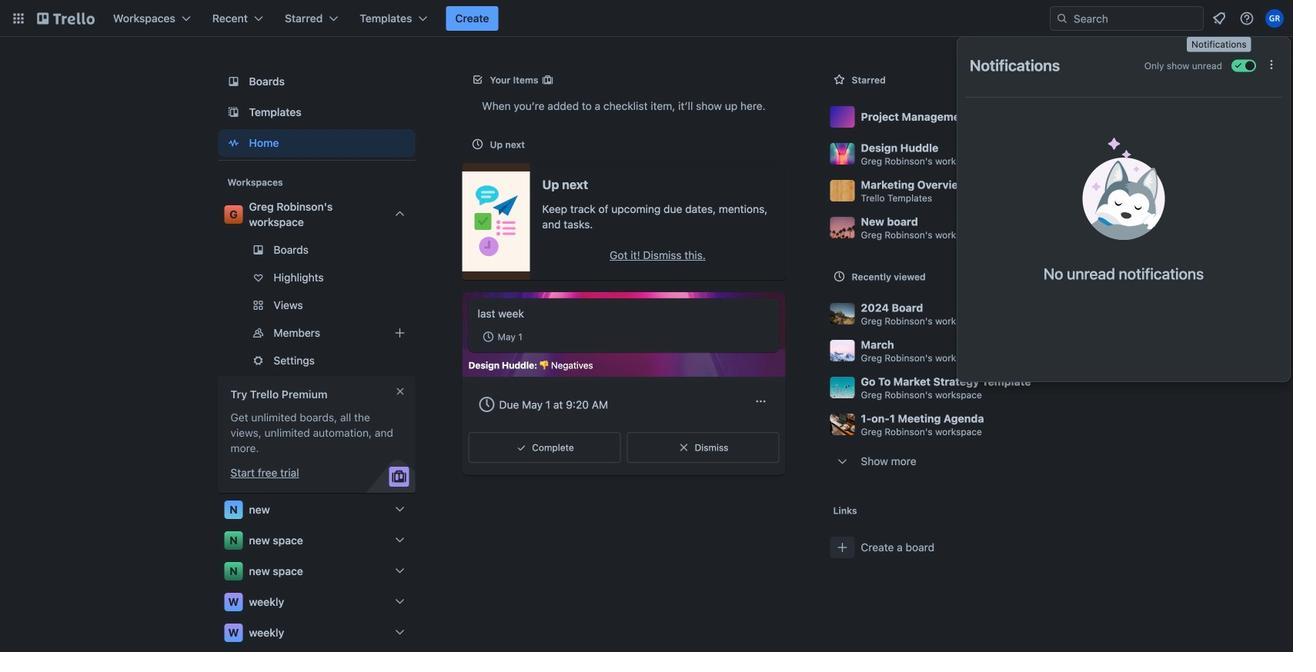 Task type: locate. For each thing, give the bounding box(es) containing it.
tooltip
[[1187, 37, 1252, 52]]

taco image
[[1083, 138, 1165, 240]]

add image
[[391, 324, 409, 343]]

greg robinson (gregrobinson96) image
[[1266, 9, 1284, 28]]

home image
[[224, 134, 243, 152]]



Task type: vqa. For each thing, say whether or not it's contained in the screenshot.
board 'image'
yes



Task type: describe. For each thing, give the bounding box(es) containing it.
0 notifications image
[[1210, 9, 1229, 28]]

Search field
[[1069, 8, 1203, 29]]

back to home image
[[37, 6, 95, 31]]

primary element
[[0, 0, 1293, 37]]

board image
[[224, 72, 243, 91]]

open information menu image
[[1240, 11, 1255, 26]]

search image
[[1056, 12, 1069, 25]]

template board image
[[224, 103, 243, 122]]

click to star go to market strategy template. it will show up at the top of your boards list. image
[[1061, 380, 1077, 396]]



